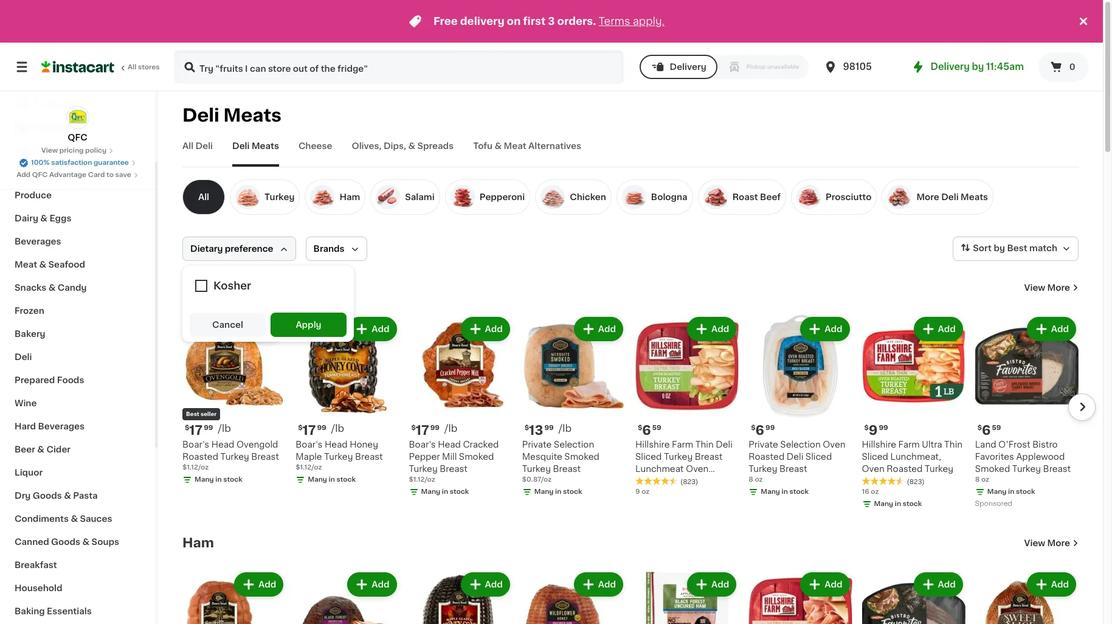 Task type: vqa. For each thing, say whether or not it's contained in the screenshot.
fl
no



Task type: locate. For each thing, give the bounding box(es) containing it.
$ 17 99 up pepper
[[412, 424, 440, 437]]

private inside private selection mesquite smoked turkey breast $0.87/oz
[[522, 441, 552, 449]]

in down boar's head cracked pepper mill smoked turkey breast $1.12/oz
[[442, 489, 448, 495]]

99 up pepper
[[430, 425, 440, 431]]

$1.12/oz
[[182, 464, 209, 471], [296, 464, 322, 471], [409, 476, 435, 483]]

1 horizontal spatial meat
[[504, 142, 527, 150]]

hillshire
[[636, 441, 670, 449], [862, 441, 897, 449]]

roasted down "lunchmeat"
[[636, 477, 672, 486]]

smoked
[[459, 453, 494, 461], [565, 453, 600, 461], [976, 465, 1011, 473]]

by inside best match sort by "field"
[[994, 244, 1006, 253]]

private inside private selection oven roasted deli sliced turkey breast 8 oz
[[749, 441, 779, 449]]

stock for bistro
[[1017, 489, 1036, 495]]

sponsored badge image
[[976, 500, 1012, 507]]

$ 17 99 for boar's head honey maple turkey breast
[[298, 424, 326, 437]]

smoked down "$13.99 per pound" element
[[565, 453, 600, 461]]

6 for hillshire farm thin deli sliced turkey breast lunchmeat oven roasted turkey breast
[[643, 424, 651, 437]]

1 /lb from the left
[[218, 424, 231, 433]]

0 vertical spatial by
[[972, 62, 984, 71]]

99 up the hillshire farm ultra thin sliced lunchmeat, oven roasted turkey
[[879, 425, 889, 431]]

boar's head honey maple turkey breast $1.12/oz
[[296, 441, 383, 471]]

smoked for land o'frost bistro favorites applewood smoked turkey breast
[[976, 465, 1011, 473]]

all for all deli
[[182, 142, 194, 150]]

3 /lb from the left
[[445, 424, 458, 433]]

$1.12/oz down best seller
[[182, 464, 209, 471]]

olives, dips, & spreads link
[[352, 140, 454, 167]]

in for boar's head ovengold roasted turkey breast
[[216, 476, 222, 483]]

$ 6 99
[[751, 424, 775, 437]]

& left 'eggs'
[[40, 214, 47, 223]]

farm for 9
[[899, 441, 920, 449]]

& right the beer
[[37, 445, 44, 454]]

2 horizontal spatial 6
[[982, 424, 991, 437]]

boar's inside boar's head cracked pepper mill smoked turkey breast $1.12/oz
[[409, 441, 436, 449]]

1 vertical spatial deli meats
[[232, 142, 279, 150]]

qfc down 100%
[[32, 172, 48, 178]]

2 private from the left
[[749, 441, 779, 449]]

turkey
[[265, 193, 295, 201], [182, 281, 229, 294], [221, 453, 249, 461], [324, 453, 353, 461], [664, 453, 693, 461], [409, 465, 438, 473], [522, 465, 551, 473], [749, 465, 778, 473], [925, 465, 954, 473], [1013, 465, 1041, 473], [674, 477, 702, 486]]

many for private selection mesquite smoked turkey breast
[[535, 489, 554, 495]]

all for all stores
[[128, 64, 136, 71]]

1 sliced from the left
[[636, 453, 662, 461]]

3 $ from the left
[[412, 425, 416, 431]]

0 vertical spatial turkey link
[[230, 179, 300, 215]]

1 vertical spatial view
[[1025, 283, 1046, 292]]

1 selection from the left
[[554, 441, 594, 449]]

0 horizontal spatial head
[[211, 441, 234, 449]]

breast inside private selection oven roasted deli sliced turkey breast 8 oz
[[780, 465, 808, 473]]

2 view more link from the top
[[1025, 537, 1079, 549]]

1 vertical spatial goods
[[51, 538, 80, 546]]

$17.99 per pound element
[[182, 423, 286, 439], [296, 423, 399, 439], [409, 423, 513, 439]]

1 horizontal spatial hillshire
[[862, 441, 897, 449]]

0 vertical spatial qfc
[[68, 133, 87, 142]]

boar's up maple on the left bottom of the page
[[296, 441, 323, 449]]

by
[[972, 62, 984, 71], [994, 244, 1006, 253]]

17
[[189, 424, 203, 437], [303, 424, 316, 437], [416, 424, 429, 437]]

all deli link
[[182, 140, 213, 167]]

sliced inside the hillshire farm ultra thin sliced lunchmeat, oven roasted turkey
[[862, 453, 889, 461]]

2 selection from the left
[[781, 441, 821, 449]]

limited time offer region
[[0, 0, 1077, 43]]

ham
[[340, 193, 360, 201], [182, 537, 214, 549]]

turkey inside "link"
[[265, 193, 295, 201]]

8 for private selection oven roasted deli sliced turkey breast
[[749, 476, 754, 483]]

1 horizontal spatial 9
[[869, 424, 878, 437]]

$1.12/oz inside the 'boar's head ovengold roasted turkey breast $1.12/oz'
[[182, 464, 209, 471]]

boar's
[[182, 441, 209, 449], [296, 441, 323, 449], [409, 441, 436, 449]]

farm inside the hillshire farm ultra thin sliced lunchmeat, oven roasted turkey
[[899, 441, 920, 449]]

$17.99 per pound element up the 'boar's head ovengold roasted turkey breast $1.12/oz'
[[182, 423, 286, 439]]

& for dairy & eggs
[[40, 214, 47, 223]]

turkey down $ 6 99
[[749, 465, 778, 473]]

1 vertical spatial all
[[182, 142, 194, 150]]

1 private from the left
[[522, 441, 552, 449]]

8 down the favorites
[[976, 476, 980, 483]]

3 6 from the left
[[982, 424, 991, 437]]

None search field
[[174, 50, 624, 84]]

by left 11:45am on the top of page
[[972, 62, 984, 71]]

prosciutto image
[[797, 185, 821, 209]]

$
[[185, 425, 189, 431], [298, 425, 303, 431], [412, 425, 416, 431], [525, 425, 529, 431], [638, 425, 643, 431], [751, 425, 756, 431], [865, 425, 869, 431], [978, 425, 982, 431]]

in down the 'boar's head ovengold roasted turkey breast $1.12/oz'
[[216, 476, 222, 483]]

delivery
[[931, 62, 970, 71], [670, 63, 707, 71]]

0 horizontal spatial qfc
[[32, 172, 48, 178]]

smoked inside boar's head cracked pepper mill smoked turkey breast $1.12/oz
[[459, 453, 494, 461]]

deli meats up deli meats link
[[182, 106, 282, 124]]

1 vertical spatial more
[[1048, 283, 1071, 292]]

/lb for mesquite
[[559, 424, 572, 433]]

roasted down best seller
[[182, 453, 218, 461]]

1 vertical spatial turkey link
[[182, 280, 229, 295]]

/lb right $ 13 99
[[559, 424, 572, 433]]

1 horizontal spatial $ 17 99
[[298, 424, 326, 437]]

oz inside product group
[[871, 489, 879, 495]]

0 horizontal spatial 59
[[653, 425, 662, 431]]

& for snacks & candy
[[48, 283, 56, 292]]

boar's up pepper
[[409, 441, 436, 449]]

advantage
[[49, 172, 86, 178]]

goods down the condiments & sauces
[[51, 538, 80, 546]]

$ 6 59 for land o'frost bistro favorites applewood smoked turkey breast
[[978, 424, 1002, 437]]

boar's down best seller
[[182, 441, 209, 449]]

& right the 'tofu'
[[495, 142, 502, 150]]

best for best seller
[[186, 411, 199, 417]]

again
[[61, 99, 86, 108]]

bakery link
[[7, 322, 148, 346]]

99 for maple
[[317, 425, 326, 431]]

stock down private selection oven roasted deli sliced turkey breast 8 oz
[[790, 489, 809, 495]]

salami
[[405, 193, 435, 201]]

private down $ 6 99
[[749, 441, 779, 449]]

selection inside private selection oven roasted deli sliced turkey breast 8 oz
[[781, 441, 821, 449]]

meats
[[224, 106, 282, 124], [252, 142, 279, 150], [961, 193, 989, 201]]

apply.
[[633, 16, 665, 26]]

9 down "lunchmeat"
[[636, 489, 640, 495]]

6 $ from the left
[[751, 425, 756, 431]]

breast inside land o'frost bistro favorites applewood smoked turkey breast 8 oz
[[1044, 465, 1071, 473]]

1 horizontal spatial 6
[[756, 424, 765, 437]]

head inside boar's head cracked pepper mill smoked turkey breast $1.12/oz
[[438, 441, 461, 449]]

0
[[1070, 63, 1076, 71]]

$ inside $ 9 99
[[865, 425, 869, 431]]

2 horizontal spatial 17
[[416, 424, 429, 437]]

best inside "field"
[[1008, 244, 1028, 253]]

1 vertical spatial by
[[994, 244, 1006, 253]]

0 horizontal spatial delivery
[[670, 63, 707, 71]]

sliced for 6
[[636, 453, 662, 461]]

seller
[[201, 411, 217, 417]]

1 horizontal spatial sliced
[[806, 453, 832, 461]]

many up "sponsored badge" image
[[988, 489, 1007, 495]]

17 for boar's head cracked pepper mill smoked turkey breast
[[416, 424, 429, 437]]

8 $ from the left
[[978, 425, 982, 431]]

2 vertical spatial all
[[198, 193, 209, 201]]

delivery by 11:45am link
[[912, 60, 1024, 74]]

99 inside $ 6 99
[[766, 425, 775, 431]]

ultra
[[922, 441, 943, 449]]

0 vertical spatial ham link
[[305, 179, 366, 215]]

by right sort
[[994, 244, 1006, 253]]

qfc logo image
[[66, 106, 89, 129]]

oven inside the hillshire farm ultra thin sliced lunchmeat, oven roasted turkey
[[862, 465, 885, 473]]

canned
[[15, 538, 49, 546]]

1 horizontal spatial ham
[[340, 193, 360, 201]]

1 horizontal spatial head
[[325, 441, 348, 449]]

delivery for delivery by 11:45am
[[931, 62, 970, 71]]

4 $ from the left
[[525, 425, 529, 431]]

1 horizontal spatial delivery
[[931, 62, 970, 71]]

6 up private selection oven roasted deli sliced turkey breast 8 oz
[[756, 424, 765, 437]]

head down 'seller'
[[211, 441, 234, 449]]

1 (823) from the left
[[681, 479, 698, 486]]

4 99 from the left
[[545, 425, 554, 431]]

$ 17 99
[[185, 424, 213, 437], [298, 424, 326, 437], [412, 424, 440, 437]]

boar's inside boar's head honey maple turkey breast $1.12/oz
[[296, 441, 323, 449]]

boar's for boar's head cracked pepper mill smoked turkey breast
[[409, 441, 436, 449]]

/lb up boar's head honey maple turkey breast $1.12/oz
[[331, 424, 344, 433]]

head inside the 'boar's head ovengold roasted turkey breast $1.12/oz'
[[211, 441, 234, 449]]

product group
[[182, 315, 286, 487], [296, 315, 399, 487], [409, 315, 513, 500], [522, 315, 626, 500], [636, 315, 739, 497], [749, 315, 853, 500], [862, 315, 966, 512], [976, 315, 1079, 511], [182, 570, 286, 624], [296, 570, 399, 624], [409, 570, 513, 624], [522, 570, 626, 624], [636, 570, 739, 624], [749, 570, 853, 624], [862, 570, 966, 624], [976, 570, 1079, 624]]

& left sauces
[[71, 515, 78, 523]]

roasted inside the hillshire farm ultra thin sliced lunchmeat, oven roasted turkey
[[887, 465, 923, 473]]

in down boar's head honey maple turkey breast $1.12/oz
[[329, 476, 335, 483]]

turkey inside land o'frost bistro favorites applewood smoked turkey breast 8 oz
[[1013, 465, 1041, 473]]

17 down best seller
[[189, 424, 203, 437]]

1 99 from the left
[[204, 425, 213, 431]]

9
[[869, 424, 878, 437], [636, 489, 640, 495]]

roasted inside the hillshire farm thin deli sliced turkey breast lunchmeat oven roasted turkey breast
[[636, 477, 672, 486]]

roasted down $ 6 99
[[749, 453, 785, 461]]

olives, dips, & spreads
[[352, 142, 454, 150]]

oven inside private selection oven roasted deli sliced turkey breast 8 oz
[[823, 441, 846, 449]]

0 vertical spatial best
[[1008, 244, 1028, 253]]

many for boar's head cracked pepper mill smoked turkey breast
[[421, 489, 441, 495]]

meat up snacks
[[15, 260, 37, 269]]

view pricing policy link
[[41, 146, 114, 156]]

many
[[195, 476, 214, 483], [308, 476, 327, 483], [421, 489, 441, 495], [535, 489, 554, 495], [761, 489, 780, 495], [988, 489, 1007, 495], [874, 501, 894, 507]]

2 6 from the left
[[756, 424, 765, 437]]

qfc
[[68, 133, 87, 142], [32, 172, 48, 178]]

dietary
[[190, 245, 223, 253]]

in down private selection mesquite smoked turkey breast $0.87/oz
[[555, 489, 562, 495]]

$ 17 99 for boar's head cracked pepper mill smoked turkey breast
[[412, 424, 440, 437]]

farm
[[672, 441, 694, 449], [899, 441, 920, 449]]

mesquite
[[522, 453, 563, 461]]

8 inside private selection oven roasted deli sliced turkey breast 8 oz
[[749, 476, 754, 483]]

2 horizontal spatial $1.12/oz
[[409, 476, 435, 483]]

0 horizontal spatial ham link
[[182, 536, 214, 551]]

17 up maple on the left bottom of the page
[[303, 424, 316, 437]]

1 59 from the left
[[653, 425, 662, 431]]

$ up the hillshire farm ultra thin sliced lunchmeat, oven roasted turkey
[[865, 425, 869, 431]]

1 horizontal spatial private
[[749, 441, 779, 449]]

delivery inside button
[[670, 63, 707, 71]]

ham link
[[305, 179, 366, 215], [182, 536, 214, 551]]

$ down best seller
[[185, 425, 189, 431]]

2 hillshire from the left
[[862, 441, 897, 449]]

& right dips,
[[408, 142, 416, 150]]

more deli meats
[[917, 193, 989, 201]]

liquor link
[[7, 461, 148, 484]]

2 59 from the left
[[992, 425, 1002, 431]]

$ up land
[[978, 425, 982, 431]]

many in stock up "sponsored badge" image
[[988, 489, 1036, 495]]

many down $0.87/oz
[[535, 489, 554, 495]]

3 head from the left
[[438, 441, 461, 449]]

bologna image
[[622, 185, 647, 209]]

0 horizontal spatial by
[[972, 62, 984, 71]]

0 horizontal spatial $ 6 59
[[638, 424, 662, 437]]

$ 9 99
[[865, 424, 889, 437]]

17 for boar's head ovengold roasted turkey breast
[[189, 424, 203, 437]]

&
[[408, 142, 416, 150], [495, 142, 502, 150], [40, 214, 47, 223], [39, 260, 46, 269], [48, 283, 56, 292], [37, 445, 44, 454], [64, 492, 71, 500], [71, 515, 78, 523], [82, 538, 90, 546]]

99 right the 13
[[545, 425, 554, 431]]

/lb
[[218, 424, 231, 433], [331, 424, 344, 433], [445, 424, 458, 433], [559, 424, 572, 433]]

deli inside "link"
[[15, 353, 32, 361]]

0 horizontal spatial $ 17 99
[[185, 424, 213, 437]]

0 vertical spatial more
[[917, 193, 940, 201]]

8 for land o'frost bistro favorites applewood smoked turkey breast
[[976, 476, 980, 483]]

0 horizontal spatial best
[[186, 411, 199, 417]]

2 horizontal spatial $ 17 99
[[412, 424, 440, 437]]

head left honey
[[325, 441, 348, 449]]

0 horizontal spatial (823)
[[681, 479, 698, 486]]

1 $17.99 per pound element from the left
[[182, 423, 286, 439]]

$ 6 59 up land
[[978, 424, 1002, 437]]

99 down 'seller'
[[204, 425, 213, 431]]

59 up land
[[992, 425, 1002, 431]]

/lb up the 'boar's head ovengold roasted turkey breast $1.12/oz'
[[218, 424, 231, 433]]

view
[[41, 147, 58, 154], [1025, 283, 1046, 292], [1025, 539, 1046, 548]]

2 boar's from the left
[[296, 441, 323, 449]]

turkey down ultra
[[925, 465, 954, 473]]

head up mill
[[438, 441, 461, 449]]

product group containing 9
[[862, 315, 966, 512]]

0 horizontal spatial smoked
[[459, 453, 494, 461]]

1 horizontal spatial 8
[[976, 476, 980, 483]]

farm up lunchmeat,
[[899, 441, 920, 449]]

bakery
[[15, 330, 45, 338]]

59
[[653, 425, 662, 431], [992, 425, 1002, 431]]

view more for turkey
[[1025, 283, 1071, 292]]

100% satisfaction guarantee
[[31, 159, 129, 166]]

1 horizontal spatial 17
[[303, 424, 316, 437]]

$1.12/oz down maple on the left bottom of the page
[[296, 464, 322, 471]]

hillshire inside the hillshire farm ultra thin sliced lunchmeat, oven roasted turkey
[[862, 441, 897, 449]]

2 /lb from the left
[[331, 424, 344, 433]]

(823) for 9
[[907, 479, 925, 486]]

all up all link
[[182, 142, 194, 150]]

beverages down dairy & eggs
[[15, 237, 61, 246]]

2 horizontal spatial $17.99 per pound element
[[409, 423, 513, 439]]

turkey inside boar's head cracked pepper mill smoked turkey breast $1.12/oz
[[409, 465, 438, 473]]

many down private selection oven roasted deli sliced turkey breast 8 oz
[[761, 489, 780, 495]]

in for private selection mesquite smoked turkey breast
[[555, 489, 562, 495]]

2 horizontal spatial boar's
[[409, 441, 436, 449]]

2 (823) from the left
[[907, 479, 925, 486]]

0 horizontal spatial all
[[128, 64, 136, 71]]

1 vertical spatial meat
[[15, 260, 37, 269]]

1 8 from the left
[[749, 476, 754, 483]]

2 vertical spatial meats
[[961, 193, 989, 201]]

3 17 from the left
[[416, 424, 429, 437]]

0 vertical spatial goods
[[33, 492, 62, 500]]

Search field
[[175, 51, 623, 83]]

stock down boar's head honey maple turkey breast $1.12/oz
[[337, 476, 356, 483]]

$ up private selection oven roasted deli sliced turkey breast 8 oz
[[751, 425, 756, 431]]

1 view more link from the top
[[1025, 282, 1079, 294]]

2 horizontal spatial smoked
[[976, 465, 1011, 473]]

roasted down lunchmeat,
[[887, 465, 923, 473]]

turkey down honey
[[324, 453, 353, 461]]

many down maple on the left bottom of the page
[[308, 476, 327, 483]]

private for private selection oven roasted deli sliced turkey breast
[[749, 441, 779, 449]]

/lb for cracked
[[445, 424, 458, 433]]

1 horizontal spatial $ 6 59
[[978, 424, 1002, 437]]

to
[[107, 172, 114, 178]]

6
[[643, 424, 651, 437], [756, 424, 765, 437], [982, 424, 991, 437]]

all left stores
[[128, 64, 136, 71]]

olives,
[[352, 142, 382, 150]]

1 horizontal spatial thin
[[945, 441, 963, 449]]

$ up mesquite
[[525, 425, 529, 431]]

0 vertical spatial 9
[[869, 424, 878, 437]]

8 down $ 6 99
[[749, 476, 754, 483]]

bologna link
[[617, 179, 693, 215]]

1 thin from the left
[[696, 441, 714, 449]]

view more link for turkey
[[1025, 282, 1079, 294]]

1 $ from the left
[[185, 425, 189, 431]]

orders.
[[558, 16, 596, 26]]

stock down boar's head cracked pepper mill smoked turkey breast $1.12/oz
[[450, 489, 469, 495]]

private
[[522, 441, 552, 449], [749, 441, 779, 449]]

4 /lb from the left
[[559, 424, 572, 433]]

1 boar's from the left
[[182, 441, 209, 449]]

2 thin from the left
[[945, 441, 963, 449]]

1 hillshire from the left
[[636, 441, 670, 449]]

1 horizontal spatial oven
[[823, 441, 846, 449]]

$ up "lunchmeat"
[[638, 425, 643, 431]]

item carousel region
[[165, 310, 1096, 517]]

8 inside land o'frost bistro favorites applewood smoked turkey breast 8 oz
[[976, 476, 980, 483]]

turkey up "lunchmeat"
[[664, 453, 693, 461]]

2 17 from the left
[[303, 424, 316, 437]]

prosciutto
[[826, 193, 872, 201]]

2 horizontal spatial oven
[[862, 465, 885, 473]]

0 horizontal spatial 6
[[643, 424, 651, 437]]

selection inside private selection mesquite smoked turkey breast $0.87/oz
[[554, 441, 594, 449]]

oz
[[755, 476, 763, 483], [982, 476, 990, 483], [642, 489, 650, 495], [871, 489, 879, 495]]

oz inside land o'frost bistro favorites applewood smoked turkey breast 8 oz
[[982, 476, 990, 483]]

0 horizontal spatial turkey link
[[182, 280, 229, 295]]

goods for canned
[[51, 538, 80, 546]]

more deli meats link
[[882, 179, 994, 215]]

0 vertical spatial meat
[[504, 142, 527, 150]]

farm for 6
[[672, 441, 694, 449]]

lists link
[[7, 140, 148, 164]]

1 vertical spatial qfc
[[32, 172, 48, 178]]

0 vertical spatial view more link
[[1025, 282, 1079, 294]]

chicken
[[570, 193, 606, 201]]

1 horizontal spatial qfc
[[68, 133, 87, 142]]

all inside group
[[198, 193, 209, 201]]

beverages up cider
[[38, 422, 85, 431]]

1 horizontal spatial by
[[994, 244, 1006, 253]]

2 farm from the left
[[899, 441, 920, 449]]

thin
[[696, 441, 714, 449], [945, 441, 963, 449]]

3 boar's from the left
[[409, 441, 436, 449]]

$ 6 59 for hillshire farm thin deli sliced turkey breast lunchmeat oven roasted turkey breast
[[638, 424, 662, 437]]

0 horizontal spatial selection
[[554, 441, 594, 449]]

turkey inside private selection mesquite smoked turkey breast $0.87/oz
[[522, 465, 551, 473]]

$ up maple on the left bottom of the page
[[298, 425, 303, 431]]

smoked inside land o'frost bistro favorites applewood smoked turkey breast 8 oz
[[976, 465, 1011, 473]]

smoked down cracked on the bottom of page
[[459, 453, 494, 461]]

0 horizontal spatial ham
[[182, 537, 214, 549]]

1 horizontal spatial $1.12/oz
[[296, 464, 322, 471]]

$17.99 per pound element up cracked on the bottom of page
[[409, 423, 513, 439]]

sliced inside the hillshire farm thin deli sliced turkey breast lunchmeat oven roasted turkey breast
[[636, 453, 662, 461]]

in for private selection oven roasted deli sliced turkey breast
[[782, 489, 788, 495]]

by inside "delivery by 11:45am" link
[[972, 62, 984, 71]]

many in stock for boar's head honey maple turkey breast
[[308, 476, 356, 483]]

on
[[507, 16, 521, 26]]

& left soups
[[82, 538, 90, 546]]

2 $ from the left
[[298, 425, 303, 431]]

$ up pepper
[[412, 425, 416, 431]]

0 vertical spatial all
[[128, 64, 136, 71]]

2 vertical spatial view
[[1025, 539, 1046, 548]]

99 for pepper
[[430, 425, 440, 431]]

1 horizontal spatial best
[[1008, 244, 1028, 253]]

oven
[[823, 441, 846, 449], [686, 465, 709, 473], [862, 465, 885, 473]]

best left 'seller'
[[186, 411, 199, 417]]

2 vertical spatial more
[[1048, 539, 1071, 548]]

1 view more from the top
[[1025, 283, 1071, 292]]

2 $17.99 per pound element from the left
[[296, 423, 399, 439]]

private for private selection mesquite smoked turkey breast
[[522, 441, 552, 449]]

1 horizontal spatial (823)
[[907, 479, 925, 486]]

0 horizontal spatial oven
[[686, 465, 709, 473]]

snacks
[[15, 283, 46, 292]]

many in stock for boar's head cracked pepper mill smoked turkey breast
[[421, 489, 469, 495]]

farm up "lunchmeat"
[[672, 441, 694, 449]]

6 for land o'frost bistro favorites applewood smoked turkey breast
[[982, 424, 991, 437]]

Best match Sort by field
[[953, 237, 1079, 261]]

★★★★★
[[636, 477, 678, 486], [636, 477, 678, 486], [862, 477, 905, 486], [862, 477, 905, 486]]

0 horizontal spatial 8
[[749, 476, 754, 483]]

delivery for delivery
[[670, 63, 707, 71]]

1 horizontal spatial farm
[[899, 441, 920, 449]]

snacks & candy link
[[7, 276, 148, 299]]

2 $ 17 99 from the left
[[298, 424, 326, 437]]

head for pepper
[[438, 441, 461, 449]]

frozen link
[[7, 299, 148, 322]]

private up mesquite
[[522, 441, 552, 449]]

/lb for ovengold
[[218, 424, 231, 433]]

/lb up mill
[[445, 424, 458, 433]]

1 head from the left
[[211, 441, 234, 449]]

1 farm from the left
[[672, 441, 694, 449]]

3 $17.99 per pound element from the left
[[409, 423, 513, 439]]

many in stock down private selection oven roasted deli sliced turkey breast 8 oz
[[761, 489, 809, 495]]

& left 'pasta'
[[64, 492, 71, 500]]

hillshire inside the hillshire farm thin deli sliced turkey breast lunchmeat oven roasted turkey breast
[[636, 441, 670, 449]]

0 horizontal spatial 17
[[189, 424, 203, 437]]

/lb inside "$13.99 per pound" element
[[559, 424, 572, 433]]

more for ham
[[1048, 539, 1071, 548]]

deli
[[182, 106, 220, 124], [196, 142, 213, 150], [232, 142, 250, 150], [942, 193, 959, 201], [15, 353, 32, 361], [716, 441, 733, 449], [787, 453, 804, 461]]

head inside boar's head honey maple turkey breast $1.12/oz
[[325, 441, 348, 449]]

cancel button
[[190, 313, 266, 337]]

3 sliced from the left
[[862, 453, 889, 461]]

8
[[749, 476, 754, 483], [976, 476, 980, 483]]

breast
[[251, 453, 279, 461], [355, 453, 383, 461], [695, 453, 723, 461], [440, 465, 468, 473], [553, 465, 581, 473], [780, 465, 808, 473], [1044, 465, 1071, 473], [705, 477, 732, 486]]

1 horizontal spatial smoked
[[565, 453, 600, 461]]

hillshire for 6
[[636, 441, 670, 449]]

in down the hillshire farm ultra thin sliced lunchmeat, oven roasted turkey
[[895, 501, 902, 507]]

1 $ 17 99 from the left
[[185, 424, 213, 437]]

$17.99 per pound element for cracked
[[409, 423, 513, 439]]

hillshire down $ 9 99
[[862, 441, 897, 449]]

many in stock for land o'frost bistro favorites applewood smoked turkey breast
[[988, 489, 1036, 495]]

2 view more from the top
[[1025, 539, 1071, 548]]

0 horizontal spatial thin
[[696, 441, 714, 449]]

3 $ 17 99 from the left
[[412, 424, 440, 437]]

turkey down ovengold
[[221, 453, 249, 461]]

best
[[1008, 244, 1028, 253], [186, 411, 199, 417]]

oz down $ 6 99
[[755, 476, 763, 483]]

buy
[[34, 99, 51, 108]]

qfc inside qfc link
[[68, 133, 87, 142]]

0 horizontal spatial sliced
[[636, 453, 662, 461]]

2 sliced from the left
[[806, 453, 832, 461]]

3 99 from the left
[[430, 425, 440, 431]]

deli inside private selection oven roasted deli sliced turkey breast 8 oz
[[787, 453, 804, 461]]

$17.99 per pound element up honey
[[296, 423, 399, 439]]

all of 9 group
[[182, 179, 230, 215]]

$1.12/oz down pepper
[[409, 476, 435, 483]]

best left match
[[1008, 244, 1028, 253]]

all stores
[[128, 64, 160, 71]]

1 horizontal spatial 59
[[992, 425, 1002, 431]]

product group containing 13
[[522, 315, 626, 500]]

goods up "condiments"
[[33, 492, 62, 500]]

best match
[[1008, 244, 1058, 253]]

1 vertical spatial ham
[[182, 537, 214, 549]]

2 horizontal spatial head
[[438, 441, 461, 449]]

0 button
[[1039, 52, 1089, 82]]

beverages
[[15, 237, 61, 246], [38, 422, 85, 431]]

0 horizontal spatial boar's
[[182, 441, 209, 449]]

0 horizontal spatial private
[[522, 441, 552, 449]]

2 8 from the left
[[976, 476, 980, 483]]

6 up "lunchmeat"
[[643, 424, 651, 437]]

1 17 from the left
[[189, 424, 203, 437]]

1 vertical spatial best
[[186, 411, 199, 417]]

0 vertical spatial ham
[[340, 193, 360, 201]]

farm inside the hillshire farm thin deli sliced turkey breast lunchmeat oven roasted turkey breast
[[672, 441, 694, 449]]

in
[[216, 476, 222, 483], [329, 476, 335, 483], [442, 489, 448, 495], [555, 489, 562, 495], [782, 489, 788, 495], [1009, 489, 1015, 495], [895, 501, 902, 507]]

best inside item carousel region
[[186, 411, 199, 417]]

2 head from the left
[[325, 441, 348, 449]]

meats up sort
[[961, 193, 989, 201]]

private selection oven roasted deli sliced turkey breast 8 oz
[[749, 441, 846, 483]]

view more link
[[1025, 282, 1079, 294], [1025, 537, 1079, 549]]

qfc up the view pricing policy link
[[68, 133, 87, 142]]

2 horizontal spatial all
[[198, 193, 209, 201]]

1 vertical spatial view more link
[[1025, 537, 1079, 549]]

view more
[[1025, 283, 1071, 292], [1025, 539, 1071, 548]]

lunchmeat
[[636, 465, 684, 473]]

many in stock down $0.87/oz
[[535, 489, 583, 495]]

0 horizontal spatial hillshire
[[636, 441, 670, 449]]

1 6 from the left
[[643, 424, 651, 437]]

breast inside private selection mesquite smoked turkey breast $0.87/oz
[[553, 465, 581, 473]]

2 99 from the left
[[317, 425, 326, 431]]

6 99 from the left
[[879, 425, 889, 431]]

99 inside $ 13 99
[[545, 425, 554, 431]]

2 $ 6 59 from the left
[[978, 424, 1002, 437]]

in down private selection oven roasted deli sliced turkey breast 8 oz
[[782, 489, 788, 495]]

0 horizontal spatial farm
[[672, 441, 694, 449]]

service type group
[[640, 55, 809, 79]]

1 $ 6 59 from the left
[[638, 424, 662, 437]]

boar's inside the 'boar's head ovengold roasted turkey breast $1.12/oz'
[[182, 441, 209, 449]]

many down pepper
[[421, 489, 441, 495]]

oven inside the hillshire farm thin deli sliced turkey breast lunchmeat oven roasted turkey breast
[[686, 465, 709, 473]]

7 $ from the left
[[865, 425, 869, 431]]

& inside "link"
[[408, 142, 416, 150]]

pepperoni image
[[451, 185, 475, 209]]

1 vertical spatial view more
[[1025, 539, 1071, 548]]

0 vertical spatial view
[[41, 147, 58, 154]]

$1.12/oz inside boar's head honey maple turkey breast $1.12/oz
[[296, 464, 322, 471]]

more for turkey
[[1048, 283, 1071, 292]]

0 horizontal spatial $1.12/oz
[[182, 464, 209, 471]]

0 vertical spatial view more
[[1025, 283, 1071, 292]]

prepared foods link
[[7, 369, 148, 392]]

5 99 from the left
[[766, 425, 775, 431]]

guarantee
[[94, 159, 129, 166]]

oz down "lunchmeat"
[[642, 489, 650, 495]]

17 up pepper
[[416, 424, 429, 437]]

1 horizontal spatial boar's
[[296, 441, 323, 449]]

$17.99 per pound element for ovengold
[[182, 423, 286, 439]]

3
[[548, 16, 555, 26]]



Task type: describe. For each thing, give the bounding box(es) containing it.
turkey down dietary
[[182, 281, 229, 294]]

/lb for honey
[[331, 424, 344, 433]]

in for boar's head cracked pepper mill smoked turkey breast
[[442, 489, 448, 495]]

many down 16 oz
[[874, 501, 894, 507]]

maple
[[296, 453, 322, 461]]

all link
[[182, 179, 225, 215]]

5 $ from the left
[[638, 425, 643, 431]]

eggs
[[50, 214, 71, 223]]

turkey down "lunchmeat"
[[674, 477, 702, 486]]

view for turkey
[[1025, 283, 1046, 292]]

cheese
[[299, 142, 332, 150]]

stock for honey
[[337, 476, 356, 483]]

stock for cracked
[[450, 489, 469, 495]]

breakfast
[[15, 561, 57, 569]]

all stores link
[[41, 50, 161, 84]]

sort by
[[973, 244, 1006, 253]]

terms
[[599, 16, 631, 26]]

many for land o'frost bistro favorites applewood smoked turkey breast
[[988, 489, 1007, 495]]

chicken image
[[541, 185, 565, 209]]

sliced inside private selection oven roasted deli sliced turkey breast 8 oz
[[806, 453, 832, 461]]

deli inside the hillshire farm thin deli sliced turkey breast lunchmeat oven roasted turkey breast
[[716, 441, 733, 449]]

match
[[1030, 244, 1058, 253]]

buy it again link
[[7, 91, 148, 116]]

1 vertical spatial meats
[[252, 142, 279, 150]]

dry
[[15, 492, 31, 500]]

(823) for 6
[[681, 479, 698, 486]]

turkey inside boar's head honey maple turkey breast $1.12/oz
[[324, 453, 353, 461]]

cancel
[[212, 321, 243, 329]]

salami image
[[376, 185, 400, 209]]

$17.99 per pound element for honey
[[296, 423, 399, 439]]

$1.12/oz for boar's head honey maple turkey breast
[[296, 464, 322, 471]]

candy
[[58, 283, 87, 292]]

view for ham
[[1025, 539, 1046, 548]]

card
[[88, 172, 105, 178]]

in for land o'frost bistro favorites applewood smoked turkey breast
[[1009, 489, 1015, 495]]

breast inside boar's head cracked pepper mill smoked turkey breast $1.12/oz
[[440, 465, 468, 473]]

head for maple
[[325, 441, 348, 449]]

6 for private selection oven roasted deli sliced turkey breast
[[756, 424, 765, 437]]

98105
[[843, 62, 872, 71]]

$ inside $ 13 99
[[525, 425, 529, 431]]

pepper
[[409, 453, 440, 461]]

prosciutto link
[[791, 179, 877, 215]]

sliced for 9
[[862, 453, 889, 461]]

deli meats link
[[232, 140, 279, 167]]

$1.12/oz for boar's head ovengold roasted turkey breast
[[182, 464, 209, 471]]

9 inside product group
[[869, 424, 878, 437]]

0 vertical spatial meats
[[224, 106, 282, 124]]

qfc link
[[66, 106, 89, 144]]

& for condiments & sauces
[[71, 515, 78, 523]]

foods
[[57, 376, 84, 384]]

1 horizontal spatial turkey link
[[230, 179, 300, 215]]

59 for hillshire farm thin deli sliced turkey breast lunchmeat oven roasted turkey breast
[[653, 425, 662, 431]]

59 for land o'frost bistro favorites applewood smoked turkey breast
[[992, 425, 1002, 431]]

thin inside the hillshire farm ultra thin sliced lunchmeat, oven roasted turkey
[[945, 441, 963, 449]]

dairy
[[15, 214, 38, 223]]

hillshire for 9
[[862, 441, 897, 449]]

ham image
[[310, 185, 335, 209]]

view more for ham
[[1025, 539, 1071, 548]]

preference
[[225, 245, 273, 253]]

add qfc advantage card to save
[[17, 172, 131, 178]]

baking essentials
[[15, 607, 92, 616]]

hillshire farm ultra thin sliced lunchmeat, oven roasted turkey
[[862, 441, 963, 473]]

turkey inside private selection oven roasted deli sliced turkey breast 8 oz
[[749, 465, 778, 473]]

smoked inside private selection mesquite smoked turkey breast $0.87/oz
[[565, 453, 600, 461]]

dairy & eggs
[[15, 214, 71, 223]]

buy it again
[[34, 99, 86, 108]]

dry goods & pasta link
[[7, 484, 148, 507]]

$1.12/oz inside boar's head cracked pepper mill smoked turkey breast $1.12/oz
[[409, 476, 435, 483]]

meat & seafood link
[[7, 253, 148, 276]]

meat & seafood
[[15, 260, 85, 269]]

breast inside the 'boar's head ovengold roasted turkey breast $1.12/oz'
[[251, 453, 279, 461]]

stock for ovengold
[[223, 476, 243, 483]]

bistro
[[1033, 441, 1058, 449]]

hard beverages link
[[7, 415, 148, 438]]

pricing
[[59, 147, 84, 154]]

boar's for boar's head honey maple turkey breast
[[296, 441, 323, 449]]

bologna
[[651, 193, 688, 201]]

head for roasted
[[211, 441, 234, 449]]

beer & cider
[[15, 445, 71, 454]]

by for delivery
[[972, 62, 984, 71]]

1 horizontal spatial ham link
[[305, 179, 366, 215]]

o'frost
[[999, 441, 1031, 449]]

& for beer & cider
[[37, 445, 44, 454]]

stores
[[138, 64, 160, 71]]

roast beef image
[[704, 185, 728, 209]]

selection for smoked
[[554, 441, 594, 449]]

many in stock for private selection mesquite smoked turkey breast
[[535, 489, 583, 495]]

thin inside the hillshire farm thin deli sliced turkey breast lunchmeat oven roasted turkey breast
[[696, 441, 714, 449]]

private selection mesquite smoked turkey breast $0.87/oz
[[522, 441, 600, 483]]

stock for oven
[[790, 489, 809, 495]]

& for meat & seafood
[[39, 260, 46, 269]]

roasted inside the 'boar's head ovengold roasted turkey breast $1.12/oz'
[[182, 453, 218, 461]]

chicken link
[[535, 179, 612, 215]]

many in stock down 16 oz
[[874, 501, 922, 507]]

more deli meats image
[[888, 185, 912, 209]]

goods for dry
[[33, 492, 62, 500]]

mill
[[442, 453, 457, 461]]

condiments & sauces
[[15, 515, 112, 523]]

smoked for boar's head cracked pepper mill smoked turkey breast
[[459, 453, 494, 461]]

17 for boar's head honey maple turkey breast
[[303, 424, 316, 437]]

by for sort
[[994, 244, 1006, 253]]

many in stock for boar's head ovengold roasted turkey breast
[[195, 476, 243, 483]]

condiments
[[15, 515, 69, 523]]

many for boar's head honey maple turkey breast
[[308, 476, 327, 483]]

land
[[976, 441, 997, 449]]

tofu & meat alternatives link
[[473, 140, 582, 167]]

cracked
[[463, 441, 499, 449]]

best for best match
[[1008, 244, 1028, 253]]

0 horizontal spatial meat
[[15, 260, 37, 269]]

11:45am
[[987, 62, 1024, 71]]

soups
[[92, 538, 119, 546]]

boar's head ovengold roasted turkey breast $1.12/oz
[[182, 441, 279, 471]]

breakfast link
[[7, 554, 148, 577]]

99 for roasted
[[204, 425, 213, 431]]

turkey inside the 'boar's head ovengold roasted turkey breast $1.12/oz'
[[221, 453, 249, 461]]

lists
[[34, 148, 55, 156]]

alternatives
[[529, 142, 582, 150]]

roast beef
[[733, 193, 781, 201]]

$ 17 99 for boar's head ovengold roasted turkey breast
[[185, 424, 213, 437]]

honey
[[350, 441, 378, 449]]

ovengold
[[237, 441, 278, 449]]

1 vertical spatial beverages
[[38, 422, 85, 431]]

1 vertical spatial ham link
[[182, 536, 214, 551]]

satisfaction
[[51, 159, 92, 166]]

many in stock for private selection oven roasted deli sliced turkey breast
[[761, 489, 809, 495]]

many for private selection oven roasted deli sliced turkey breast
[[761, 489, 780, 495]]

boar's for boar's head ovengold roasted turkey breast
[[182, 441, 209, 449]]

qfc inside add qfc advantage card to save link
[[32, 172, 48, 178]]

99 for smoked
[[545, 425, 554, 431]]

sauces
[[80, 515, 112, 523]]

first
[[523, 16, 546, 26]]

0 vertical spatial beverages
[[15, 237, 61, 246]]

stock down the hillshire farm ultra thin sliced lunchmeat, oven roasted turkey
[[903, 501, 922, 507]]

in for boar's head honey maple turkey breast
[[329, 476, 335, 483]]

hillshire farm thin deli sliced turkey breast lunchmeat oven roasted turkey breast
[[636, 441, 733, 486]]

oz inside private selection oven roasted deli sliced turkey breast 8 oz
[[755, 476, 763, 483]]

roast
[[733, 193, 758, 201]]

canned goods & soups link
[[7, 530, 148, 554]]

spreads
[[418, 142, 454, 150]]

beer
[[15, 445, 35, 454]]

99 inside $ 9 99
[[879, 425, 889, 431]]

favorites
[[976, 453, 1015, 461]]

delivery button
[[640, 55, 718, 79]]

hard beverages
[[15, 422, 85, 431]]

16 oz
[[862, 489, 879, 495]]

roasted inside private selection oven roasted deli sliced turkey breast 8 oz
[[749, 453, 785, 461]]

hard
[[15, 422, 36, 431]]

$ inside $ 6 99
[[751, 425, 756, 431]]

seafood
[[48, 260, 85, 269]]

0 vertical spatial deli meats
[[182, 106, 282, 124]]

stock for mesquite
[[563, 489, 583, 495]]

view more link for ham
[[1025, 537, 1079, 549]]

many for boar's head ovengold roasted turkey breast
[[195, 476, 214, 483]]

recipes link
[[7, 116, 148, 140]]

delivery by 11:45am
[[931, 62, 1024, 71]]

$13.99 per pound element
[[522, 423, 626, 439]]

& for tofu & meat alternatives
[[495, 142, 502, 150]]

frozen
[[15, 307, 44, 315]]

turkey inside the hillshire farm ultra thin sliced lunchmeat, oven roasted turkey
[[925, 465, 954, 473]]

land o'frost bistro favorites applewood smoked turkey breast 8 oz
[[976, 441, 1071, 483]]

produce link
[[7, 184, 148, 207]]

pasta
[[73, 492, 98, 500]]

1 vertical spatial 9
[[636, 489, 640, 495]]

instacart logo image
[[41, 60, 114, 74]]

add qfc advantage card to save link
[[17, 170, 139, 180]]

breast inside boar's head honey maple turkey breast $1.12/oz
[[355, 453, 383, 461]]

brands button
[[306, 237, 367, 261]]

turkey image
[[235, 185, 260, 209]]

selection for roasted
[[781, 441, 821, 449]]

prepared
[[15, 376, 55, 384]]

essentials
[[47, 607, 92, 616]]

wine link
[[7, 392, 148, 415]]



